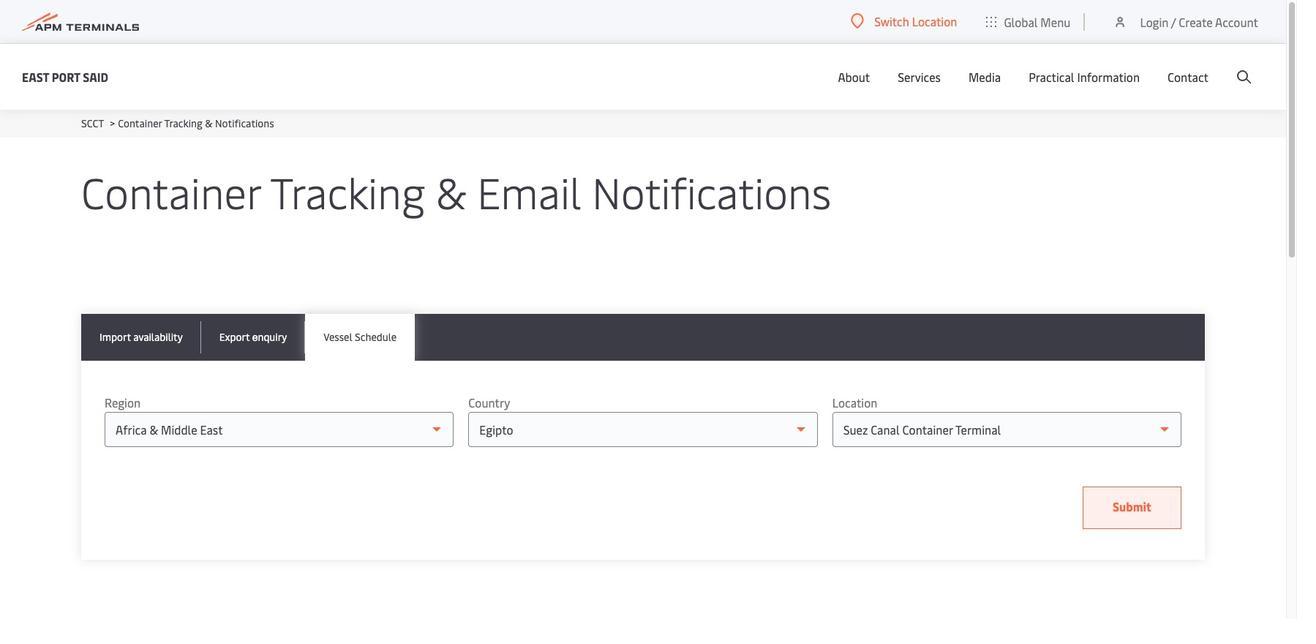 Task type: locate. For each thing, give the bounding box(es) containing it.
login / create account
[[1141, 14, 1259, 30]]

0 vertical spatial container
[[118, 116, 162, 130]]

location
[[913, 13, 958, 29], [833, 395, 878, 411]]

tab list containing import availability
[[81, 314, 1206, 361]]

menu
[[1041, 14, 1071, 30]]

container
[[118, 116, 162, 130], [81, 163, 261, 220]]

&
[[205, 116, 213, 130], [436, 163, 467, 220]]

1 vertical spatial notifications
[[592, 163, 832, 220]]

east
[[22, 68, 49, 85]]

1 vertical spatial &
[[436, 163, 467, 220]]

scct link
[[81, 116, 104, 130]]

tab list
[[81, 314, 1206, 361]]

1 horizontal spatial notifications
[[592, 163, 832, 220]]

0 vertical spatial notifications
[[215, 116, 274, 130]]

0 vertical spatial location
[[913, 13, 958, 29]]

1 vertical spatial container
[[81, 163, 261, 220]]

region
[[105, 395, 141, 411]]

0 vertical spatial &
[[205, 116, 213, 130]]

login / create account link
[[1114, 0, 1259, 43]]

submit
[[1113, 499, 1152, 515]]

0 horizontal spatial &
[[205, 116, 213, 130]]

container down scct > container tracking & notifications
[[81, 163, 261, 220]]

1 vertical spatial tracking
[[270, 163, 425, 220]]

global menu
[[1005, 14, 1071, 30]]

export еnquiry button
[[201, 314, 305, 361]]

import availability button
[[81, 314, 201, 361]]

import
[[100, 330, 131, 344]]

about button
[[838, 44, 871, 110]]

vessel schedule button
[[305, 314, 415, 361]]

switch location button
[[852, 13, 958, 29]]

1 horizontal spatial tracking
[[270, 163, 425, 220]]

switch location
[[875, 13, 958, 29]]

/
[[1172, 14, 1177, 30]]

import availability
[[100, 330, 183, 344]]

container right >
[[118, 116, 162, 130]]

1 horizontal spatial &
[[436, 163, 467, 220]]

notifications
[[215, 116, 274, 130], [592, 163, 832, 220]]

tracking
[[164, 116, 203, 130], [270, 163, 425, 220]]

scct > container tracking & notifications
[[81, 116, 274, 130]]

0 horizontal spatial notifications
[[215, 116, 274, 130]]

0 vertical spatial tracking
[[164, 116, 203, 130]]

port
[[52, 68, 80, 85]]

east port said link
[[22, 68, 108, 86]]

account
[[1216, 14, 1259, 30]]

0 horizontal spatial location
[[833, 395, 878, 411]]



Task type: vqa. For each thing, say whether or not it's contained in the screenshot.
SCCT link
yes



Task type: describe. For each thing, give the bounding box(es) containing it.
country
[[469, 395, 510, 411]]

еnquiry
[[252, 330, 287, 344]]

container tracking & email notifications
[[81, 163, 832, 220]]

global menu button
[[972, 0, 1086, 44]]

email
[[477, 163, 582, 220]]

login
[[1141, 14, 1169, 30]]

scct
[[81, 116, 104, 130]]

>
[[110, 116, 115, 130]]

said
[[83, 68, 108, 85]]

0 horizontal spatial tracking
[[164, 116, 203, 130]]

export
[[219, 330, 250, 344]]

create
[[1180, 14, 1213, 30]]

1 horizontal spatial location
[[913, 13, 958, 29]]

about
[[838, 69, 871, 85]]

switch
[[875, 13, 910, 29]]

vessel schedule
[[324, 330, 397, 344]]

global
[[1005, 14, 1038, 30]]

schedule
[[355, 330, 397, 344]]

submit button
[[1083, 487, 1182, 529]]

availability
[[133, 330, 183, 344]]

1 vertical spatial location
[[833, 395, 878, 411]]

east port said
[[22, 68, 108, 85]]

vessel
[[324, 330, 353, 344]]

export еnquiry
[[219, 330, 287, 344]]



